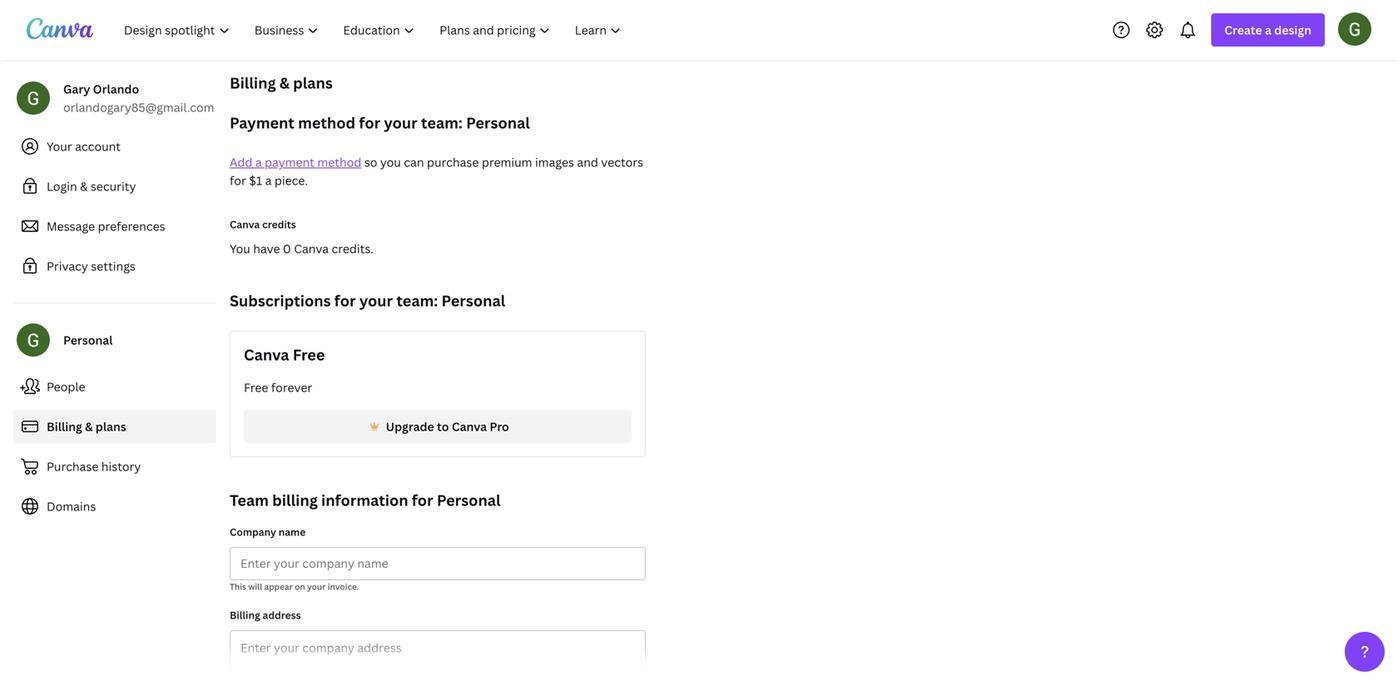Task type: describe. For each thing, give the bounding box(es) containing it.
gary orlando orlandogary85@gmail.com
[[63, 81, 214, 115]]

purchase
[[47, 459, 99, 475]]

account
[[75, 139, 121, 154]]

your account
[[47, 139, 121, 154]]

a for design
[[1265, 22, 1272, 38]]

0 vertical spatial billing
[[230, 73, 276, 93]]

add
[[230, 154, 252, 170]]

orlando
[[93, 81, 139, 97]]

1 vertical spatial team:
[[396, 291, 438, 311]]

upgrade
[[386, 419, 434, 435]]

can
[[404, 154, 424, 170]]

& for 'login & security' 'link'
[[80, 179, 88, 194]]

your
[[47, 139, 72, 154]]

settings
[[91, 258, 136, 274]]

0 vertical spatial plans
[[293, 73, 333, 93]]

1 horizontal spatial free
[[293, 345, 325, 365]]

a inside so you can purchase premium images and vectors for $1 a piece.
[[265, 173, 272, 189]]

1 vertical spatial your
[[359, 291, 393, 311]]

for up so at the left of the page
[[359, 113, 380, 133]]

for inside so you can purchase premium images and vectors for $1 a piece.
[[230, 173, 246, 189]]

0 horizontal spatial free
[[244, 380, 268, 396]]

people
[[47, 379, 85, 395]]

payment
[[230, 113, 294, 133]]

free forever
[[244, 380, 312, 396]]

billing & plans link
[[13, 410, 216, 444]]

design
[[1274, 22, 1312, 38]]

create a design button
[[1211, 13, 1325, 47]]

payment method for your team: personal
[[230, 113, 530, 133]]

message preferences link
[[13, 210, 216, 243]]

so you can purchase premium images and vectors for $1 a piece.
[[230, 154, 643, 189]]

1 vertical spatial method
[[317, 154, 361, 170]]

gary orlando image
[[1338, 12, 1372, 46]]

$1
[[249, 173, 262, 189]]

& for billing & plans link
[[85, 419, 93, 435]]

billing address
[[230, 609, 301, 623]]

purchase
[[427, 154, 479, 170]]

your account link
[[13, 130, 216, 163]]

upgrade to canva pro
[[386, 419, 509, 435]]

message
[[47, 218, 95, 234]]

you
[[230, 241, 250, 257]]

images
[[535, 154, 574, 170]]

this will appear on your invoice.
[[230, 582, 359, 593]]

purchase history link
[[13, 450, 216, 484]]

forever
[[271, 380, 312, 396]]

you
[[380, 154, 401, 170]]

a for payment
[[255, 154, 262, 170]]

invoice.
[[328, 582, 359, 593]]

this
[[230, 582, 246, 593]]

0 vertical spatial your
[[384, 113, 418, 133]]

0
[[283, 241, 291, 257]]

pro
[[490, 419, 509, 435]]

you have 0 canva credits.
[[230, 241, 374, 257]]

have
[[253, 241, 280, 257]]

message preferences
[[47, 218, 165, 234]]

0 vertical spatial method
[[298, 113, 355, 133]]

payment
[[265, 154, 315, 170]]



Task type: vqa. For each thing, say whether or not it's contained in the screenshot.
'Billing & plans' LINK
yes



Task type: locate. For each thing, give the bounding box(es) containing it.
appear
[[264, 582, 293, 593]]

canva
[[230, 218, 260, 231], [294, 241, 329, 257], [244, 345, 289, 365], [452, 419, 487, 435]]

privacy
[[47, 258, 88, 274]]

a inside 'dropdown button'
[[1265, 22, 1272, 38]]

domains
[[47, 499, 96, 515]]

personal
[[466, 113, 530, 133], [442, 291, 505, 311], [63, 332, 113, 348], [437, 491, 501, 511]]

billing
[[230, 73, 276, 93], [47, 419, 82, 435], [230, 609, 260, 623]]

billing
[[272, 491, 318, 511]]

upgrade to canva pro button
[[244, 410, 632, 444]]

0 vertical spatial billing & plans
[[230, 73, 333, 93]]

login & security
[[47, 179, 136, 194]]

domains link
[[13, 490, 216, 523]]

credits.
[[332, 241, 374, 257]]

2 vertical spatial a
[[265, 173, 272, 189]]

billing up the payment
[[230, 73, 276, 93]]

for left $1
[[230, 173, 246, 189]]

0 vertical spatial a
[[1265, 22, 1272, 38]]

billing & plans up purchase history in the left bottom of the page
[[47, 419, 126, 435]]

for down credits.
[[334, 291, 356, 311]]

vectors
[[601, 154, 643, 170]]

top level navigation element
[[113, 13, 635, 47]]

create a design
[[1225, 22, 1312, 38]]

company name
[[230, 526, 306, 539]]

& up purchase history in the left bottom of the page
[[85, 419, 93, 435]]

& up the payment
[[279, 73, 289, 93]]

2 vertical spatial &
[[85, 419, 93, 435]]

canva inside button
[[452, 419, 487, 435]]

free left forever
[[244, 380, 268, 396]]

name
[[279, 526, 306, 539]]

to
[[437, 419, 449, 435]]

your up you
[[384, 113, 418, 133]]

canva right to
[[452, 419, 487, 435]]

premium
[[482, 154, 532, 170]]

address
[[263, 609, 301, 623]]

1 vertical spatial free
[[244, 380, 268, 396]]

on
[[295, 582, 305, 593]]

and
[[577, 154, 598, 170]]

method
[[298, 113, 355, 133], [317, 154, 361, 170]]

team:
[[421, 113, 463, 133], [396, 291, 438, 311]]

& inside 'link'
[[80, 179, 88, 194]]

0 vertical spatial team:
[[421, 113, 463, 133]]

&
[[279, 73, 289, 93], [80, 179, 88, 194], [85, 419, 93, 435]]

for right information
[[412, 491, 433, 511]]

billing & plans up the payment
[[230, 73, 333, 93]]

0 vertical spatial &
[[279, 73, 289, 93]]

privacy settings
[[47, 258, 136, 274]]

billing down this
[[230, 609, 260, 623]]

canva free
[[244, 345, 325, 365]]

your right on
[[307, 582, 326, 593]]

add a payment method
[[230, 154, 361, 170]]

preferences
[[98, 218, 165, 234]]

1 horizontal spatial a
[[265, 173, 272, 189]]

your down credits.
[[359, 291, 393, 311]]

billing & plans
[[230, 73, 333, 93], [47, 419, 126, 435]]

a
[[1265, 22, 1272, 38], [255, 154, 262, 170], [265, 173, 272, 189]]

so
[[364, 154, 377, 170]]

1 vertical spatial plans
[[96, 419, 126, 435]]

1 horizontal spatial billing & plans
[[230, 73, 333, 93]]

2 vertical spatial your
[[307, 582, 326, 593]]

1 vertical spatial &
[[80, 179, 88, 194]]

information
[[321, 491, 408, 511]]

a right $1
[[265, 173, 272, 189]]

billing down people
[[47, 419, 82, 435]]

1 vertical spatial billing
[[47, 419, 82, 435]]

login & security link
[[13, 170, 216, 203]]

your
[[384, 113, 418, 133], [359, 291, 393, 311], [307, 582, 326, 593]]

piece.
[[275, 173, 308, 189]]

login
[[47, 179, 77, 194]]

0 horizontal spatial a
[[255, 154, 262, 170]]

a left design
[[1265, 22, 1272, 38]]

plans down the people link
[[96, 419, 126, 435]]

2 vertical spatial billing
[[230, 609, 260, 623]]

canva credits
[[230, 218, 296, 231]]

team
[[230, 491, 269, 511]]

Enter your company name text field
[[241, 548, 635, 580]]

0 horizontal spatial billing & plans
[[47, 419, 126, 435]]

security
[[91, 179, 136, 194]]

will
[[248, 582, 262, 593]]

for
[[359, 113, 380, 133], [230, 173, 246, 189], [334, 291, 356, 311], [412, 491, 433, 511]]

2 horizontal spatial a
[[1265, 22, 1272, 38]]

free up forever
[[293, 345, 325, 365]]

team billing information for personal
[[230, 491, 501, 511]]

history
[[101, 459, 141, 475]]

subscriptions for your team: personal
[[230, 291, 505, 311]]

free
[[293, 345, 325, 365], [244, 380, 268, 396]]

purchase history
[[47, 459, 141, 475]]

canva up the "you"
[[230, 218, 260, 231]]

company
[[230, 526, 276, 539]]

canva right 0 at the top of page
[[294, 241, 329, 257]]

method left so at the left of the page
[[317, 154, 361, 170]]

1 vertical spatial a
[[255, 154, 262, 170]]

privacy settings link
[[13, 250, 216, 283]]

subscriptions
[[230, 291, 331, 311]]

method up the add a payment method link
[[298, 113, 355, 133]]

gary
[[63, 81, 90, 97]]

& right login
[[80, 179, 88, 194]]

add a payment method link
[[230, 154, 361, 170]]

canva up free forever
[[244, 345, 289, 365]]

0 horizontal spatial plans
[[96, 419, 126, 435]]

orlandogary85@gmail.com
[[63, 99, 214, 115]]

plans
[[293, 73, 333, 93], [96, 419, 126, 435]]

1 horizontal spatial plans
[[293, 73, 333, 93]]

a right add
[[255, 154, 262, 170]]

people link
[[13, 370, 216, 404]]

credits
[[262, 218, 296, 231]]

1 vertical spatial billing & plans
[[47, 419, 126, 435]]

create
[[1225, 22, 1262, 38]]

0 vertical spatial free
[[293, 345, 325, 365]]

plans up the payment
[[293, 73, 333, 93]]



